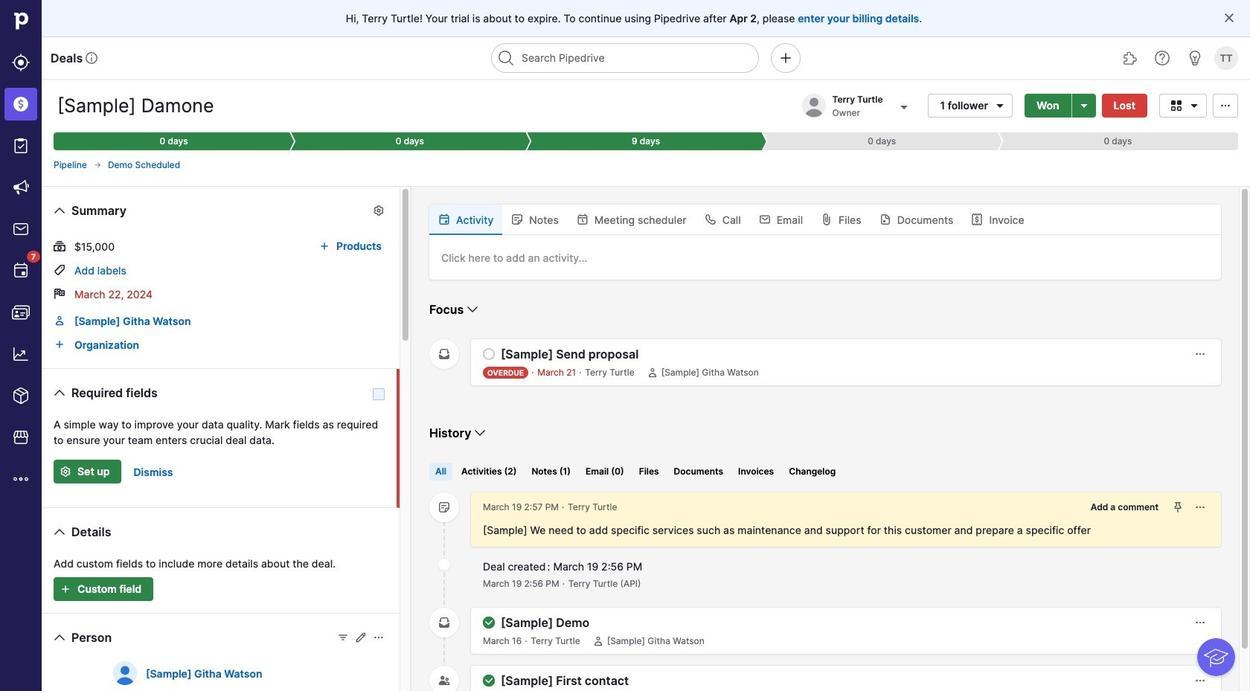 Task type: vqa. For each thing, say whether or not it's contained in the screenshot.
first color secondary image from the bottom
yes



Task type: locate. For each thing, give the bounding box(es) containing it.
color primary inverted image
[[57, 466, 74, 478], [57, 583, 74, 595]]

marketplace image
[[12, 429, 30, 446]]

home image
[[10, 10, 32, 32]]

0 vertical spatial color primary inverted image
[[57, 466, 74, 478]]

color undefined image
[[12, 262, 30, 280]]

quick add image
[[777, 49, 795, 67]]

Search Pipedrive field
[[491, 43, 759, 73]]

pin this note image
[[1172, 502, 1184, 513]]

1 color secondary image from the top
[[438, 348, 450, 360]]

menu item
[[0, 83, 42, 125]]

color secondary image
[[438, 617, 450, 629], [438, 675, 450, 687]]

more actions image
[[1194, 348, 1206, 360], [1194, 617, 1206, 629], [1194, 675, 1206, 687]]

1 vertical spatial color primary inverted image
[[57, 583, 74, 595]]

options image
[[1075, 99, 1093, 111]]

1 vertical spatial color secondary image
[[438, 502, 450, 513]]

projects image
[[12, 137, 30, 155]]

2 vertical spatial color secondary image
[[438, 559, 450, 571]]

1 color primary inverted image from the top
[[57, 466, 74, 478]]

1 more actions image from the top
[[1194, 348, 1206, 360]]

2 color secondary image from the top
[[438, 675, 450, 687]]

color primary image
[[1223, 12, 1235, 24], [991, 99, 1009, 111], [1217, 99, 1234, 111], [93, 161, 102, 170], [577, 214, 588, 225], [704, 214, 716, 225], [879, 214, 891, 225], [971, 214, 983, 225], [54, 240, 65, 252], [54, 264, 65, 276], [54, 288, 65, 300], [483, 348, 495, 360], [646, 367, 658, 379], [471, 424, 489, 442], [355, 632, 367, 644], [373, 632, 385, 644], [592, 635, 604, 647], [483, 675, 495, 687]]

0 vertical spatial more actions image
[[1194, 348, 1206, 360]]

info image
[[86, 52, 98, 64]]

1 vertical spatial more actions image
[[1194, 617, 1206, 629]]

color primary image
[[1168, 99, 1185, 111], [1185, 99, 1203, 111], [51, 202, 68, 220], [373, 205, 385, 217], [438, 214, 450, 225], [511, 214, 523, 225], [759, 214, 771, 225], [821, 214, 833, 225], [315, 240, 333, 252], [464, 301, 482, 318], [51, 384, 68, 402], [51, 523, 68, 541], [483, 617, 495, 629], [51, 629, 68, 647], [337, 632, 349, 644]]

1 vertical spatial color secondary image
[[438, 675, 450, 687]]

transfer ownership image
[[895, 98, 913, 116]]

color secondary image
[[438, 348, 450, 360], [438, 502, 450, 513], [438, 559, 450, 571]]

more actions image
[[1194, 502, 1206, 513]]

knowledge center bot, also known as kc bot is an onboarding assistant that allows you to see the list of onboarding items in one place for quick and easy reference. this improves your in-app experience. image
[[1197, 639, 1235, 676]]

0 vertical spatial color secondary image
[[438, 348, 450, 360]]

0 vertical spatial color secondary image
[[438, 617, 450, 629]]

2 vertical spatial more actions image
[[1194, 675, 1206, 687]]

more image
[[12, 470, 30, 488]]

menu
[[0, 0, 42, 691]]



Task type: describe. For each thing, give the bounding box(es) containing it.
contacts image
[[12, 304, 30, 321]]

sales assistant image
[[1186, 49, 1204, 67]]

insights image
[[12, 345, 30, 363]]

campaigns image
[[12, 179, 30, 196]]

sales inbox image
[[12, 220, 30, 238]]

[Sample] Damone text field
[[54, 91, 243, 121]]

products image
[[12, 387, 30, 405]]

2 color primary inverted image from the top
[[57, 583, 74, 595]]

leads image
[[12, 54, 30, 71]]

color link image
[[54, 315, 65, 327]]

1 color secondary image from the top
[[438, 617, 450, 629]]

2 more actions image from the top
[[1194, 617, 1206, 629]]

deals image
[[12, 95, 30, 113]]

color link image
[[54, 339, 65, 350]]

quick help image
[[1153, 49, 1171, 67]]

2 color secondary image from the top
[[438, 502, 450, 513]]

3 more actions image from the top
[[1194, 675, 1206, 687]]

3 color secondary image from the top
[[438, 559, 450, 571]]



